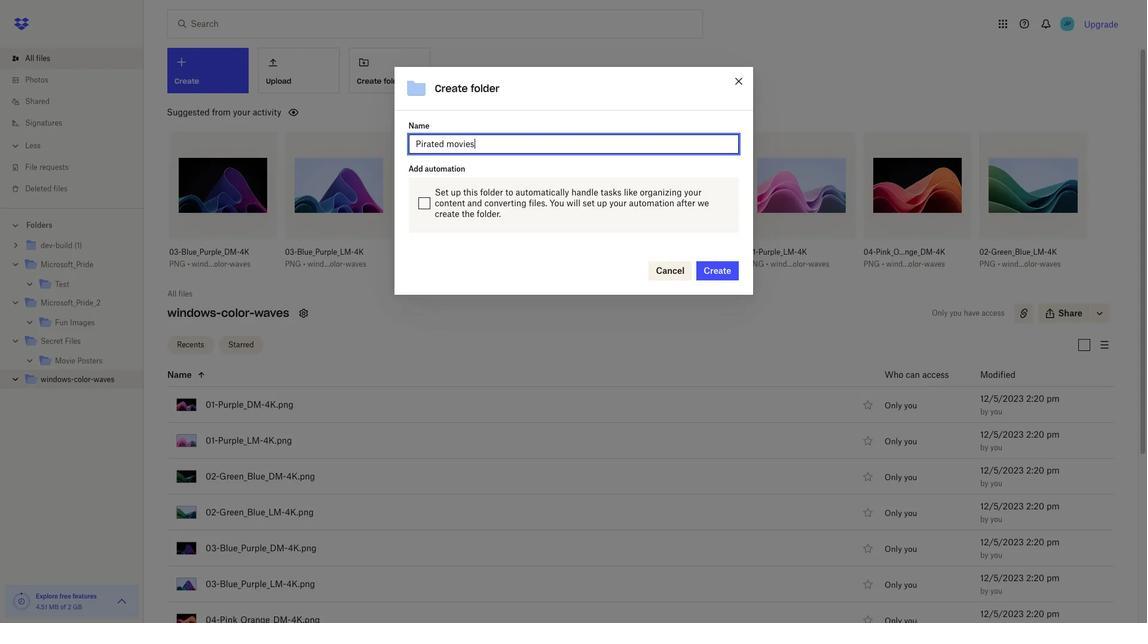 Task type: describe. For each thing, give the bounding box(es) containing it.
all files inside list item
[[25, 54, 50, 63]]

create folder dialog
[[394, 67, 753, 295]]

name button
[[167, 367, 856, 382]]

02-green_blue_lm-4k.png link
[[206, 505, 314, 519]]

deleted files link
[[10, 178, 144, 200]]

purple_dm-
[[218, 399, 265, 409]]

starred
[[228, 340, 254, 349]]

01-purple_dm-4k.png
[[206, 399, 294, 409]]

of
[[60, 603, 66, 610]]

create folder button
[[349, 48, 431, 93]]

tasks
[[601, 187, 622, 197]]

automatically
[[516, 187, 569, 197]]

02-green_blue_lm-4k.png
[[206, 507, 314, 517]]

file
[[25, 163, 37, 172]]

4k.png for green_blue_lm-
[[285, 507, 314, 517]]

png • wind…olor-waves button for purple_lm-
[[748, 260, 830, 269]]

group containing microsoft_pride
[[0, 234, 144, 398]]

only you button for 01-purple_dm-4k.png
[[885, 401, 917, 410]]

add automation
[[409, 165, 465, 174]]

create button
[[697, 261, 739, 281]]

suggested from your activity
[[167, 107, 281, 117]]

2
[[68, 603, 71, 610]]

4k.png for green_blue_dm-
[[287, 471, 315, 481]]

03-blue_purple_lm-4k png • wind…olor-waves
[[285, 248, 367, 268]]

explore
[[36, 593, 58, 600]]

posters
[[77, 356, 103, 365]]

only you for 03-blue_purple_lm-4k.png
[[885, 580, 917, 589]]

you
[[550, 198, 564, 208]]

less
[[25, 141, 41, 150]]

pm for 01-purple_lm-4k.png
[[1047, 429, 1060, 439]]

fun
[[55, 318, 68, 327]]

12/5/2023 for 03-blue_purple_dm-4k.png
[[981, 537, 1024, 547]]

files for all files link to the top
[[36, 54, 50, 63]]

02-green_blue_lm-4k png • wind…olor-waves
[[980, 248, 1061, 268]]

secret
[[41, 337, 63, 346]]

02-green_blue_dm-4k.png link
[[206, 469, 315, 483]]

0 vertical spatial automation
[[425, 165, 465, 174]]

files for deleted files link
[[54, 184, 68, 193]]

pm for 02-green_blue_lm-4k.png
[[1047, 501, 1060, 511]]

png • wind…olor-waves button for blue_purple_lm-
[[285, 260, 367, 269]]

2 horizontal spatial your
[[684, 187, 702, 197]]

only you button for 02-green_blue_dm-4k.png
[[885, 472, 917, 482]]

upgrade link
[[1084, 19, 1119, 29]]

12/5/2023 for 02-green_blue_dm-4k.png
[[981, 465, 1024, 475]]

cancel button
[[649, 261, 692, 281]]

like
[[624, 187, 638, 197]]

only you button for 02-green_blue_lm-4k.png
[[885, 508, 917, 518]]

modified
[[981, 369, 1016, 379]]

wind…olor- for purple_lm-
[[771, 260, 809, 268]]

green_blue_lm- for 4k
[[992, 248, 1048, 257]]

/windows color waves/01 purple_lm 4k.png image
[[176, 434, 197, 447]]

1 horizontal spatial windows-
[[167, 306, 221, 320]]

03-blue_purple_dm-4k png • wind…olor-waves
[[169, 248, 251, 268]]

upgrade
[[1084, 19, 1119, 29]]

waves up starred button
[[254, 306, 289, 320]]

only you button for 03-blue_purple_lm-4k.png
[[885, 580, 917, 589]]

create
[[435, 209, 460, 219]]

wind…olor- for blue_purple_dm-
[[192, 260, 230, 268]]

files.
[[529, 198, 547, 208]]

04-pink_orange_lm-4k button
[[632, 248, 714, 257]]

movie posters link
[[38, 353, 134, 370]]

blue_purple_lm- for 4k.png
[[220, 579, 287, 589]]

01-purple_lm-4k button
[[748, 248, 829, 257]]

only you button for 03-blue_purple_dm-4k.png
[[885, 544, 917, 554]]

fun images link
[[38, 315, 134, 331]]

02- for 02-green_blue_lm-4k.png
[[206, 507, 219, 517]]

name 01-purple_dm-4k.png, modified 12/5/2023 2:20 pm, element
[[141, 387, 1115, 423]]

only for 01-purple_dm-4k.png
[[885, 401, 902, 410]]

4k.png for blue_purple_lm-
[[287, 579, 315, 589]]

list containing all files
[[0, 41, 144, 208]]

blue_purple_dm- for 4k.png
[[220, 543, 288, 553]]

png • wind…olor-waves button for pink_orange_lm-
[[632, 260, 714, 269]]

free
[[60, 593, 71, 600]]

/windows color waves/02 green_blue_dm 4k.png image
[[176, 470, 197, 483]]

only you for 01-purple_lm-4k.png
[[885, 436, 917, 446]]

suggested
[[167, 107, 210, 117]]

/windows color waves/02 green_blue_lm 4k.png image
[[176, 506, 197, 519]]

1 vertical spatial up
[[597, 198, 607, 208]]

shared
[[25, 97, 50, 106]]

name inside create folder dialog
[[409, 121, 430, 130]]

12/5/2023 for 01-purple_lm-4k.png
[[981, 429, 1024, 439]]

after
[[677, 198, 695, 208]]

2:20 for 01-purple_dm-4k.png
[[1026, 393, 1045, 403]]

12/5/2023 2:20 pm by you for 02-green_blue_lm-4k.png
[[981, 501, 1060, 524]]

green_blue_dm-
[[219, 471, 287, 481]]

microsoft_pride
[[41, 260, 93, 269]]

cancel
[[656, 266, 685, 276]]

0 vertical spatial all files link
[[10, 48, 144, 69]]

04- for pink_o…nge_dm-
[[864, 248, 876, 257]]

only you have access
[[932, 309, 1005, 318]]

waves for 04-pink_orange_lm-4k png • wind…olor-waves
[[693, 260, 714, 268]]

set
[[435, 187, 449, 197]]

• for blue_purple_lm-
[[303, 260, 306, 268]]

12/5/2023 2:20 pm by you for 03-blue_purple_lm-4k.png
[[981, 573, 1060, 595]]

by for 03-blue_purple_dm-4k.png
[[981, 550, 989, 559]]

add to starred image for 02-green_blue_dm-4k.png
[[861, 469, 875, 483]]

pink_orange_lm-
[[645, 248, 705, 257]]

2:20 for 01-purple_lm-4k.png
[[1026, 429, 1045, 439]]

4k for pink_orange_lm-
[[705, 248, 714, 257]]

4k for blue_purple_lm-
[[354, 248, 364, 257]]

name 04-pink_orange_dm-4k.png, modified 12/5/2023 2:20 pm, element
[[141, 602, 1115, 623]]

2:20 for 03-blue_purple_dm-4k.png
[[1026, 537, 1045, 547]]

the
[[462, 209, 475, 219]]

secret files
[[41, 337, 81, 346]]

02- for 02-green_blue_dm-4k.png
[[206, 471, 219, 481]]

who
[[885, 369, 904, 379]]

by for 02-green_blue_lm-4k.png
[[981, 515, 989, 524]]

4k for purple_lm-
[[798, 248, 807, 257]]

12/5/2023 for 02-green_blue_lm-4k.png
[[981, 501, 1024, 511]]

activity
[[253, 107, 281, 117]]

automation inside the set up this folder to automatically handle tasks like organizing your content and converting files. you will set up your automation after we create the folder.
[[629, 198, 675, 208]]

have
[[964, 309, 980, 318]]

shared link
[[10, 91, 144, 112]]

mb
[[49, 603, 59, 610]]

modified button
[[981, 367, 1047, 382]]

01- for 01-purple_dm-4k.png
[[206, 399, 218, 409]]

create folder inside button
[[357, 76, 405, 85]]

04- for pink_orange_lm-
[[632, 248, 645, 257]]

only for 02-green_blue_lm-4k.png
[[885, 508, 902, 518]]

signatures
[[25, 118, 62, 127]]

1 horizontal spatial access
[[982, 309, 1005, 318]]

we
[[698, 198, 709, 208]]

only you button for 01-purple_lm-4k.png
[[885, 436, 917, 446]]

all inside list item
[[25, 54, 34, 63]]

secret files link
[[24, 334, 134, 350]]

png for blue_purple_dm-
[[169, 260, 185, 268]]

add to starred image inside name 04-pink_orange_dm-4k.png, modified 12/5/2023 2:20 pm, element
[[861, 613, 875, 623]]

4k for blue_purple_dm-
[[240, 248, 249, 257]]

• for green_blue_lm-
[[998, 260, 1000, 268]]

png • wind…olor-waves button for blue_purple_dm-
[[169, 260, 251, 269]]

name inside button
[[167, 369, 192, 379]]

all files list item
[[0, 48, 144, 69]]

folder.
[[477, 209, 501, 219]]

dropbox image
[[10, 12, 33, 36]]

to
[[506, 187, 513, 197]]

1 horizontal spatial create
[[435, 83, 468, 95]]

4k.png for blue_purple_dm-
[[288, 543, 317, 553]]

organizing
[[640, 187, 682, 197]]

content
[[435, 198, 465, 208]]

4.51
[[36, 603, 47, 610]]

png for purple_lm-
[[748, 260, 764, 268]]

test link
[[38, 277, 134, 293]]

04-pink_o…nge_dm-4k button
[[864, 248, 946, 257]]

can
[[906, 369, 920, 379]]

photos
[[25, 75, 48, 84]]

color- inside group
[[74, 375, 93, 384]]

files
[[65, 337, 81, 346]]

folder inside the set up this folder to automatically handle tasks like organizing your content and converting files. you will set up your automation after we create the folder.
[[480, 187, 503, 197]]

png • wind…olor-waves button for green_blue_lm-
[[980, 260, 1061, 269]]

4k for green_blue_lm-
[[1048, 248, 1057, 257]]

03- for 03-blue_purple_dm-4k png • wind…olor-waves
[[169, 248, 181, 257]]

01-purple_lm-4k png • wind…olor-waves
[[748, 248, 830, 268]]

12/5/2023 2:20 pm by you for 01-purple_lm-4k.png
[[981, 429, 1060, 452]]

03-blue_purple_lm-4k.png link
[[206, 577, 315, 591]]

01- for 01-purple_lm-4k.png
[[206, 435, 218, 445]]

wind…olor- for green_blue_lm-
[[1002, 260, 1040, 268]]



Task type: vqa. For each thing, say whether or not it's contained in the screenshot.
using
no



Task type: locate. For each thing, give the bounding box(es) containing it.
2 vertical spatial files
[[179, 289, 193, 298]]

png • wind…olor-waves button down 01-purple_lm-4k button
[[748, 260, 830, 269]]

0 vertical spatial windows-color-waves
[[167, 306, 289, 320]]

1 png from the left
[[169, 260, 185, 268]]

01- inside "link"
[[206, 435, 218, 445]]

photos link
[[10, 69, 144, 91]]

3 4k from the left
[[705, 248, 714, 257]]

1 horizontal spatial green_blue_lm-
[[992, 248, 1048, 257]]

03- inside 03-blue_purple_lm-4k png • wind…olor-waves
[[285, 248, 297, 257]]

windows- up recents on the left bottom of the page
[[167, 306, 221, 320]]

by inside name 02-green_blue_dm-4k.png, modified 12/5/2023 2:20 pm, element
[[981, 479, 989, 488]]

1 vertical spatial 02-
[[206, 471, 219, 481]]

1 vertical spatial 01-
[[206, 399, 218, 409]]

waves inside 03-blue_purple_dm-4k png • wind…olor-waves
[[230, 260, 251, 268]]

all up photos at top left
[[25, 54, 34, 63]]

only you for 02-green_blue_lm-4k.png
[[885, 508, 917, 518]]

/windows color waves/03 blue_purple_dm 4k.png image
[[176, 541, 197, 555]]

up right set
[[597, 198, 607, 208]]

1 horizontal spatial purple_lm-
[[759, 248, 798, 257]]

by for 02-green_blue_dm-4k.png
[[981, 479, 989, 488]]

12/5/2023 2:20 pm by you inside name 03-blue_purple_lm-4k.png, modified 12/5/2023 2:20 pm, element
[[981, 573, 1060, 595]]

your
[[233, 107, 251, 117], [684, 187, 702, 197], [610, 198, 627, 208]]

1 vertical spatial your
[[684, 187, 702, 197]]

waves inside the 01-purple_lm-4k png • wind…olor-waves
[[809, 260, 830, 268]]

fun images
[[55, 318, 95, 327]]

waves down pink_orange_lm-
[[693, 260, 714, 268]]

quota usage element
[[12, 592, 31, 611]]

starred button
[[219, 335, 264, 354]]

files down 03-blue_purple_dm-4k png • wind…olor-waves
[[179, 289, 193, 298]]

0 horizontal spatial up
[[451, 187, 461, 197]]

only you for 02-green_blue_dm-4k.png
[[885, 472, 917, 482]]

by inside name 01-purple_lm-4k.png, modified 12/5/2023 2:20 pm, element
[[981, 443, 989, 452]]

recents button
[[167, 335, 214, 354]]

7 pm from the top
[[1047, 608, 1060, 619]]

all files link
[[10, 48, 144, 69], [167, 288, 193, 300]]

png down 01-purple_lm-4k button
[[748, 260, 764, 268]]

png down 02-green_blue_lm-4k 'button'
[[980, 260, 996, 268]]

12/5/2023 2:20 pm by you for 02-green_blue_dm-4k.png
[[981, 465, 1060, 488]]

png • wind…olor-waves button down 04-pink_o…nge_dm-4k button
[[864, 260, 945, 269]]

only you inside name 03-blue_purple_lm-4k.png, modified 12/5/2023 2:20 pm, element
[[885, 580, 917, 589]]

1 vertical spatial access
[[923, 369, 949, 379]]

waves for 04-pink_o…nge_dm-4k png • wind…olor-waves
[[924, 260, 945, 268]]

5 wind…olor- from the left
[[886, 260, 924, 268]]

wind…olor-
[[192, 260, 230, 268], [307, 260, 345, 268], [655, 260, 693, 268], [771, 260, 809, 268], [886, 260, 924, 268], [1002, 260, 1040, 268]]

png • wind…olor-waves button down "03-blue_purple_dm-4k" button
[[169, 260, 251, 269]]

03- for 03-blue_purple_dm-4k.png
[[206, 543, 220, 553]]

purple_lm-
[[759, 248, 798, 257], [218, 435, 263, 445]]

microsoft_pride link
[[24, 257, 134, 273]]

only you inside name 01-purple_lm-4k.png, modified 12/5/2023 2:20 pm, element
[[885, 436, 917, 446]]

purple_lm- inside the 01-purple_lm-4k png • wind…olor-waves
[[759, 248, 798, 257]]

03-blue_purple_dm-4k.png
[[206, 543, 317, 553]]

name 03-blue_purple_dm-4k.png, modified 12/5/2023 2:20 pm, element
[[141, 530, 1115, 566]]

waves for 01-purple_lm-4k png • wind…olor-waves
[[809, 260, 830, 268]]

movie
[[55, 356, 75, 365]]

waves down 02-green_blue_lm-4k 'button'
[[1040, 260, 1061, 268]]

color- up starred
[[221, 306, 254, 320]]

4k
[[240, 248, 249, 257], [354, 248, 364, 257], [705, 248, 714, 257], [798, 248, 807, 257], [936, 248, 946, 257], [1048, 248, 1057, 257]]

2 • from the left
[[303, 260, 306, 268]]

all files link down 03-blue_purple_dm-4k png • wind…olor-waves
[[167, 288, 193, 300]]

folder inside button
[[384, 76, 405, 85]]

name up /windows color waves/01 purple_dm 4k.png icon at the bottom left
[[167, 369, 192, 379]]

up up content
[[451, 187, 461, 197]]

12/5/2023 2:20 pm by you inside name 01-purple_dm-4k.png, modified 12/5/2023 2:20 pm, element
[[981, 393, 1060, 416]]

create folder inside dialog
[[435, 83, 500, 95]]

4k.png up 02-green_blue_dm-4k.png
[[263, 435, 292, 445]]

wind…olor- inside 02-green_blue_lm-4k png • wind…olor-waves
[[1002, 260, 1040, 268]]

4k.png up "03-blue_purple_lm-4k.png"
[[288, 543, 317, 553]]

2 04- from the left
[[864, 248, 876, 257]]

01-purple_lm-4k.png
[[206, 435, 292, 445]]

0 horizontal spatial all files link
[[10, 48, 144, 69]]

png inside 03-blue_purple_dm-4k png • wind…olor-waves
[[169, 260, 185, 268]]

03- inside 03-blue_purple_dm-4k.png link
[[206, 543, 220, 553]]

png inside 04-pink_orange_lm-4k png • wind…olor-waves
[[632, 260, 649, 268]]

1 horizontal spatial create folder
[[435, 83, 500, 95]]

by for 01-purple_lm-4k.png
[[981, 443, 989, 452]]

0 horizontal spatial access
[[923, 369, 949, 379]]

windows-color-waves down the movie posters
[[41, 375, 114, 384]]

6 only you from the top
[[885, 580, 917, 589]]

6 png from the left
[[980, 260, 996, 268]]

0 horizontal spatial all files
[[25, 54, 50, 63]]

1 horizontal spatial 04-
[[864, 248, 876, 257]]

windows-color-waves inside group
[[41, 375, 114, 384]]

5 12/5/2023 2:20 pm by you from the top
[[981, 537, 1060, 559]]

12/5/2023 for 01-purple_dm-4k.png
[[981, 393, 1024, 403]]

share
[[1059, 308, 1083, 318]]

12/5/2023 2:20 pm by you inside name 02-green_blue_dm-4k.png, modified 12/5/2023 2:20 pm, element
[[981, 465, 1060, 488]]

files inside list item
[[36, 54, 50, 63]]

pm for 03-blue_purple_lm-4k.png
[[1047, 573, 1060, 583]]

/windows color waves/04 pink_orange_dm 4k.png image
[[176, 613, 197, 623]]

4k.png
[[265, 399, 294, 409], [263, 435, 292, 445], [287, 471, 315, 481], [285, 507, 314, 517], [288, 543, 317, 553], [287, 579, 315, 589]]

2 12/5/2023 from the top
[[981, 429, 1024, 439]]

1 vertical spatial all files
[[167, 289, 193, 298]]

1 vertical spatial name
[[167, 369, 192, 379]]

0 vertical spatial color-
[[221, 306, 254, 320]]

converting
[[485, 198, 527, 208]]

wind…olor- inside 03-blue_purple_dm-4k png • wind…olor-waves
[[192, 260, 230, 268]]

and
[[467, 198, 482, 208]]

04- inside 04-pink_orange_lm-4k png • wind…olor-waves
[[632, 248, 645, 257]]

only you button inside name 01-purple_lm-4k.png, modified 12/5/2023 2:20 pm, element
[[885, 436, 917, 446]]

2:20 for 02-green_blue_lm-4k.png
[[1026, 501, 1045, 511]]

4 only you from the top
[[885, 508, 917, 518]]

2 add to starred image from the top
[[861, 469, 875, 483]]

5 12/5/2023 from the top
[[981, 537, 1024, 547]]

4 png from the left
[[748, 260, 764, 268]]

0 horizontal spatial files
[[36, 54, 50, 63]]

02-
[[980, 248, 992, 257], [206, 471, 219, 481], [206, 507, 219, 517]]

name up add on the left
[[409, 121, 430, 130]]

0 horizontal spatial windows-color-waves
[[41, 375, 114, 384]]

01- inside the 01-purple_lm-4k png • wind…olor-waves
[[748, 248, 759, 257]]

name 01-purple_lm-4k.png, modified 12/5/2023 2:20 pm, element
[[141, 423, 1115, 459]]

0 vertical spatial 02-
[[980, 248, 992, 257]]

will
[[567, 198, 581, 208]]

pm for 03-blue_purple_dm-4k.png
[[1047, 537, 1060, 547]]

12/5/2023 2:20 pm by you inside name 03-blue_purple_dm-4k.png, modified 12/5/2023 2:20 pm, element
[[981, 537, 1060, 559]]

wind…olor- down "03-blue_purple_dm-4k" button
[[192, 260, 230, 268]]

4k.png down 03-blue_purple_dm-4k.png link at bottom
[[287, 579, 315, 589]]

pm for 02-green_blue_dm-4k.png
[[1047, 465, 1060, 475]]

01-purple_dm-4k.png link
[[206, 397, 294, 412]]

0 horizontal spatial purple_lm-
[[218, 435, 263, 445]]

green_blue_lm-
[[992, 248, 1048, 257], [219, 507, 285, 517]]

• down 01-purple_lm-4k button
[[766, 260, 769, 268]]

2 only you button from the top
[[885, 436, 917, 446]]

12/5/2023 2:20 pm by you for 03-blue_purple_dm-4k.png
[[981, 537, 1060, 559]]

2 by from the top
[[981, 443, 989, 452]]

• for pink_orange_lm-
[[651, 260, 653, 268]]

1 add to starred image from the top
[[861, 433, 875, 448]]

4k inside 02-green_blue_lm-4k png • wind…olor-waves
[[1048, 248, 1057, 257]]

only for 03-blue_purple_lm-4k.png
[[885, 580, 902, 589]]

by inside name 03-blue_purple_dm-4k.png, modified 12/5/2023 2:20 pm, element
[[981, 550, 989, 559]]

only you inside name 02-green_blue_lm-4k.png, modified 12/5/2023 2:20 pm, element
[[885, 508, 917, 518]]

1 horizontal spatial color-
[[221, 306, 254, 320]]

wind…olor- inside 03-blue_purple_lm-4k png • wind…olor-waves
[[307, 260, 345, 268]]

green_blue_lm- inside 02-green_blue_lm-4k png • wind…olor-waves
[[992, 248, 1048, 257]]

6 only you button from the top
[[885, 580, 917, 589]]

create
[[357, 76, 382, 85], [435, 83, 468, 95], [704, 266, 732, 276]]

1 vertical spatial green_blue_lm-
[[219, 507, 285, 517]]

only for 01-purple_lm-4k.png
[[885, 436, 902, 446]]

table containing name
[[141, 363, 1115, 623]]

0 horizontal spatial name
[[167, 369, 192, 379]]

4k.png up 02-green_blue_lm-4k.png
[[287, 471, 315, 481]]

purple_lm- for 4k.png
[[218, 435, 263, 445]]

2 4k from the left
[[354, 248, 364, 257]]

access right can
[[923, 369, 949, 379]]

add to starred image for 02-green_blue_lm-4k.png
[[861, 505, 875, 519]]

access right have
[[982, 309, 1005, 318]]

03-
[[169, 248, 181, 257], [285, 248, 297, 257], [206, 543, 220, 553], [206, 579, 220, 589]]

2 vertical spatial 02-
[[206, 507, 219, 517]]

wind…olor- down 02-green_blue_lm-4k 'button'
[[1002, 260, 1040, 268]]

waves inside 03-blue_purple_lm-4k png • wind…olor-waves
[[345, 260, 367, 268]]

blue_purple_dm- for 4k
[[181, 248, 240, 257]]

0 horizontal spatial create
[[357, 76, 382, 85]]

5 by from the top
[[981, 550, 989, 559]]

png inside the 01-purple_lm-4k png • wind…olor-waves
[[748, 260, 764, 268]]

1 wind…olor- from the left
[[192, 260, 230, 268]]

03- inside 03-blue_purple_dm-4k png • wind…olor-waves
[[169, 248, 181, 257]]

1 pm from the top
[[1047, 393, 1060, 403]]

wind…olor- for pink_orange_lm-
[[655, 260, 693, 268]]

4 pm from the top
[[1047, 501, 1060, 511]]

0 horizontal spatial all
[[25, 54, 34, 63]]

5 • from the left
[[882, 260, 884, 268]]

add to starred image inside name 02-green_blue_lm-4k.png, modified 12/5/2023 2:20 pm, element
[[861, 505, 875, 519]]

5 4k from the left
[[936, 248, 946, 257]]

0 vertical spatial all
[[25, 54, 34, 63]]

0 horizontal spatial create folder
[[357, 76, 405, 85]]

pm for 01-purple_dm-4k.png
[[1047, 393, 1060, 403]]

png down 04-pink_o…nge_dm-4k button
[[864, 260, 880, 268]]

4k.png up "01-purple_lm-4k.png"
[[265, 399, 294, 409]]

12/5/2023 2:20 pm
[[981, 608, 1060, 619]]

7 2:20 from the top
[[1026, 608, 1045, 619]]

by for 01-purple_dm-4k.png
[[981, 407, 989, 416]]

01-purple_lm-4k.png link
[[206, 433, 292, 448]]

4k.png up "03-blue_purple_dm-4k.png"
[[285, 507, 314, 517]]

waves inside 04-pink_orange_lm-4k png • wind…olor-waves
[[693, 260, 714, 268]]

5 png from the left
[[864, 260, 880, 268]]

4 2:20 from the top
[[1026, 501, 1045, 511]]

1 horizontal spatial all files
[[167, 289, 193, 298]]

0 horizontal spatial your
[[233, 107, 251, 117]]

• inside 03-blue_purple_dm-4k png • wind…olor-waves
[[187, 260, 190, 268]]

2:20 for 02-green_blue_dm-4k.png
[[1026, 465, 1045, 475]]

1 horizontal spatial all
[[167, 289, 177, 298]]

1 horizontal spatial all files link
[[167, 288, 193, 300]]

4k inside the 01-purple_lm-4k png • wind…olor-waves
[[798, 248, 807, 257]]

waves for 03-blue_purple_lm-4k png • wind…olor-waves
[[345, 260, 367, 268]]

0 vertical spatial files
[[36, 54, 50, 63]]

1 horizontal spatial files
[[54, 184, 68, 193]]

0 horizontal spatial green_blue_lm-
[[219, 507, 285, 517]]

set
[[583, 198, 595, 208]]

3 only you button from the top
[[885, 472, 917, 482]]

microsoft_pride_2
[[41, 298, 101, 307]]

04- inside 04-pink_o…nge_dm-4k png • wind…olor-waves
[[864, 248, 876, 257]]

6 pm from the top
[[1047, 573, 1060, 583]]

by inside name 01-purple_dm-4k.png, modified 12/5/2023 2:20 pm, element
[[981, 407, 989, 416]]

png inside 03-blue_purple_lm-4k png • wind…olor-waves
[[285, 260, 301, 268]]

6 12/5/2023 from the top
[[981, 573, 1024, 583]]

0 horizontal spatial 04-
[[632, 248, 645, 257]]

wind…olor- inside the 01-purple_lm-4k png • wind…olor-waves
[[771, 260, 809, 268]]

0 vertical spatial name
[[409, 121, 430, 130]]

png • wind…olor-waves button down 02-green_blue_lm-4k 'button'
[[980, 260, 1061, 269]]

12/5/2023 2:20 pm by you for 01-purple_dm-4k.png
[[981, 393, 1060, 416]]

signatures link
[[10, 112, 144, 134]]

1 • from the left
[[187, 260, 190, 268]]

0 vertical spatial up
[[451, 187, 461, 197]]

png • wind…olor-waves button down 03-blue_purple_lm-4k button
[[285, 260, 367, 269]]

folders
[[26, 221, 52, 230]]

create inside create button
[[704, 266, 732, 276]]

create inside create folder button
[[357, 76, 382, 85]]

2 png from the left
[[285, 260, 301, 268]]

6 2:20 from the top
[[1026, 573, 1045, 583]]

wind…olor- inside 04-pink_orange_lm-4k png • wind…olor-waves
[[655, 260, 693, 268]]

3 by from the top
[[981, 479, 989, 488]]

• down 03-blue_purple_lm-4k button
[[303, 260, 306, 268]]

1 vertical spatial automation
[[629, 198, 675, 208]]

2 horizontal spatial create
[[704, 266, 732, 276]]

04-
[[632, 248, 645, 257], [864, 248, 876, 257]]

1 vertical spatial windows-
[[41, 375, 74, 384]]

5 2:20 from the top
[[1026, 537, 1045, 547]]

2 2:20 from the top
[[1026, 429, 1045, 439]]

2:20
[[1026, 393, 1045, 403], [1026, 429, 1045, 439], [1026, 465, 1045, 475], [1026, 501, 1045, 511], [1026, 537, 1045, 547], [1026, 573, 1045, 583], [1026, 608, 1045, 619]]

0 horizontal spatial windows-
[[41, 375, 74, 384]]

6 png • wind…olor-waves button from the left
[[980, 260, 1061, 269]]

03-blue_purple_lm-4k.png
[[206, 579, 315, 589]]

4k inside 03-blue_purple_dm-4k png • wind…olor-waves
[[240, 248, 249, 257]]

name 02-green_blue_dm-4k.png, modified 12/5/2023 2:20 pm, element
[[141, 459, 1115, 495]]

automation up the set at the top left
[[425, 165, 465, 174]]

who can access
[[885, 369, 949, 379]]

by inside name 03-blue_purple_lm-4k.png, modified 12/5/2023 2:20 pm, element
[[981, 586, 989, 595]]

folders button
[[0, 216, 144, 234]]

3 pm from the top
[[1047, 465, 1060, 475]]

table
[[141, 363, 1115, 623]]

3 add to starred image from the top
[[861, 505, 875, 519]]

4 4k from the left
[[798, 248, 807, 257]]

add to starred image for 01-purple_lm-4k.png
[[861, 433, 875, 448]]

by inside name 02-green_blue_lm-4k.png, modified 12/5/2023 2:20 pm, element
[[981, 515, 989, 524]]

purple_lm- inside 01-purple_lm-4k.png "link"
[[218, 435, 263, 445]]

png left cancel
[[632, 260, 649, 268]]

png • wind…olor-waves button for pink_o…nge_dm-
[[864, 260, 945, 269]]

• for purple_lm-
[[766, 260, 769, 268]]

• inside 03-blue_purple_lm-4k png • wind…olor-waves
[[303, 260, 306, 268]]

only you button inside name 03-blue_purple_dm-4k.png, modified 12/5/2023 2:20 pm, element
[[885, 544, 917, 554]]

3 wind…olor- from the left
[[655, 260, 693, 268]]

only you inside name 03-blue_purple_dm-4k.png, modified 12/5/2023 2:20 pm, element
[[885, 544, 917, 554]]

only you button inside name 02-green_blue_lm-4k.png, modified 12/5/2023 2:20 pm, element
[[885, 508, 917, 518]]

your right the from on the left of the page
[[233, 107, 251, 117]]

1 only you from the top
[[885, 401, 917, 410]]

wind…olor- down 01-purple_lm-4k button
[[771, 260, 809, 268]]

purple_lm- for 4k
[[759, 248, 798, 257]]

waves down the pink_o…nge_dm-
[[924, 260, 945, 268]]

explore free features 4.51 mb of 2 gb
[[36, 593, 97, 610]]

only you for 01-purple_dm-4k.png
[[885, 401, 917, 410]]

4k inside 04-pink_orange_lm-4k png • wind…olor-waves
[[705, 248, 714, 257]]

requests
[[39, 163, 69, 172]]

6 12/5/2023 2:20 pm by you from the top
[[981, 573, 1060, 595]]

1 only you button from the top
[[885, 401, 917, 410]]

1 vertical spatial color-
[[74, 375, 93, 384]]

2 wind…olor- from the left
[[307, 260, 345, 268]]

waves inside 04-pink_o…nge_dm-4k png • wind…olor-waves
[[924, 260, 945, 268]]

12/5/2023 2:20 pm by you
[[981, 393, 1060, 416], [981, 429, 1060, 452], [981, 465, 1060, 488], [981, 501, 1060, 524], [981, 537, 1060, 559], [981, 573, 1060, 595]]

1 horizontal spatial name
[[409, 121, 430, 130]]

windows- inside the windows-color-waves link
[[41, 375, 74, 384]]

0 vertical spatial blue_purple_lm-
[[297, 248, 354, 257]]

waves for 02-green_blue_lm-4k png • wind…olor-waves
[[1040, 260, 1061, 268]]

png for blue_purple_lm-
[[285, 260, 301, 268]]

• down "03-blue_purple_dm-4k" button
[[187, 260, 190, 268]]

0 horizontal spatial automation
[[425, 165, 465, 174]]

4 add to starred image from the top
[[861, 541, 875, 555]]

• inside the 01-purple_lm-4k png • wind…olor-waves
[[766, 260, 769, 268]]

1 vertical spatial all
[[167, 289, 177, 298]]

features
[[73, 593, 97, 600]]

1 vertical spatial purple_lm-
[[218, 435, 263, 445]]

microsoft_pride_2 link
[[24, 295, 134, 312]]

12/5/2023 2:20 pm by you inside name 02-green_blue_lm-4k.png, modified 12/5/2023 2:20 pm, element
[[981, 501, 1060, 524]]

pm
[[1047, 393, 1060, 403], [1047, 429, 1060, 439], [1047, 465, 1060, 475], [1047, 501, 1060, 511], [1047, 537, 1060, 547], [1047, 573, 1060, 583], [1047, 608, 1060, 619]]

wind…olor- for blue_purple_lm-
[[307, 260, 345, 268]]

2 horizontal spatial files
[[179, 289, 193, 298]]

4k.png for purple_dm-
[[265, 399, 294, 409]]

group
[[0, 234, 144, 398]]

4k inside 04-pink_o…nge_dm-4k png • wind…olor-waves
[[936, 248, 946, 257]]

1 vertical spatial all files link
[[167, 288, 193, 300]]

less image
[[10, 140, 22, 152]]

add
[[409, 165, 423, 174]]

waves down 01-purple_lm-4k button
[[809, 260, 830, 268]]

set up this folder to automatically handle tasks like organizing your content and converting files. you will set up your automation after we create the folder.
[[435, 187, 709, 219]]

this
[[463, 187, 478, 197]]

wind…olor- for pink_o…nge_dm-
[[886, 260, 924, 268]]

only inside name 02-green_blue_lm-4k.png, modified 12/5/2023 2:20 pm, element
[[885, 508, 902, 518]]

1 png • wind…olor-waves button from the left
[[169, 260, 251, 269]]

add to starred image inside name 03-blue_purple_dm-4k.png, modified 12/5/2023 2:20 pm, element
[[861, 541, 875, 555]]

1 vertical spatial windows-color-waves
[[41, 375, 114, 384]]

2:20 for 03-blue_purple_lm-4k.png
[[1026, 573, 1045, 583]]

02- for 02-green_blue_lm-4k png • wind…olor-waves
[[980, 248, 992, 257]]

1 horizontal spatial automation
[[629, 198, 675, 208]]

windows-
[[167, 306, 221, 320], [41, 375, 74, 384]]

4 12/5/2023 from the top
[[981, 501, 1024, 511]]

list
[[0, 41, 144, 208]]

green_blue_lm- for 4k.png
[[219, 507, 285, 517]]

2 png • wind…olor-waves button from the left
[[285, 260, 367, 269]]

4k.png for purple_lm-
[[263, 435, 292, 445]]

create folder
[[357, 76, 405, 85], [435, 83, 500, 95]]

1 horizontal spatial windows-color-waves
[[167, 306, 289, 320]]

4 • from the left
[[766, 260, 769, 268]]

only inside name 03-blue_purple_lm-4k.png, modified 12/5/2023 2:20 pm, element
[[885, 580, 902, 589]]

only inside name 01-purple_lm-4k.png, modified 12/5/2023 2:20 pm, element
[[885, 436, 902, 446]]

2 12/5/2023 2:20 pm by you from the top
[[981, 429, 1060, 452]]

files
[[36, 54, 50, 63], [54, 184, 68, 193], [179, 289, 193, 298]]

0 vertical spatial all files
[[25, 54, 50, 63]]

Name text field
[[416, 138, 732, 151]]

png down 03-blue_purple_lm-4k button
[[285, 260, 301, 268]]

4 by from the top
[[981, 515, 989, 524]]

gb
[[73, 603, 82, 610]]

0 horizontal spatial color-
[[74, 375, 93, 384]]

0 vertical spatial your
[[233, 107, 251, 117]]

• for pink_o…nge_dm-
[[882, 260, 884, 268]]

you
[[950, 309, 962, 318], [904, 401, 917, 410], [991, 407, 1003, 416], [904, 436, 917, 446], [991, 443, 1003, 452], [904, 472, 917, 482], [991, 479, 1003, 488], [904, 508, 917, 518], [991, 515, 1003, 524], [904, 544, 917, 554], [991, 550, 1003, 559], [904, 580, 917, 589], [991, 586, 1003, 595]]

3 12/5/2023 from the top
[[981, 465, 1024, 475]]

4k.png inside "link"
[[263, 435, 292, 445]]

6 • from the left
[[998, 260, 1000, 268]]

png inside 04-pink_o…nge_dm-4k png • wind…olor-waves
[[864, 260, 880, 268]]

pink_o…nge_dm-
[[876, 248, 936, 257]]

only you inside name 02-green_blue_dm-4k.png, modified 12/5/2023 2:20 pm, element
[[885, 472, 917, 482]]

1 2:20 from the top
[[1026, 393, 1045, 403]]

4 wind…olor- from the left
[[771, 260, 809, 268]]

4 png • wind…olor-waves button from the left
[[748, 260, 830, 269]]

1 04- from the left
[[632, 248, 645, 257]]

add to starred image for 03-blue_purple_lm-4k.png
[[861, 577, 875, 591]]

1 vertical spatial blue_purple_lm-
[[220, 579, 287, 589]]

from
[[212, 107, 231, 117]]

only you for 03-blue_purple_dm-4k.png
[[885, 544, 917, 554]]

1 12/5/2023 from the top
[[981, 393, 1024, 403]]

2 pm from the top
[[1047, 429, 1060, 439]]

5 only you from the top
[[885, 544, 917, 554]]

png inside 02-green_blue_lm-4k png • wind…olor-waves
[[980, 260, 996, 268]]

03-blue_purple_dm-4k button
[[169, 248, 251, 257]]

7 12/5/2023 from the top
[[981, 608, 1024, 619]]

all files link up shared link
[[10, 48, 144, 69]]

files right deleted
[[54, 184, 68, 193]]

/windows color waves/03 blue_purple_lm 4k.png image
[[176, 577, 197, 590]]

waves down posters
[[93, 375, 114, 384]]

• inside 02-green_blue_lm-4k png • wind…olor-waves
[[998, 260, 1000, 268]]

• down 02-green_blue_lm-4k 'button'
[[998, 260, 1000, 268]]

recents
[[177, 340, 204, 349]]

wind…olor- inside 04-pink_o…nge_dm-4k png • wind…olor-waves
[[886, 260, 924, 268]]

files up photos at top left
[[36, 54, 50, 63]]

12/5/2023 for 03-blue_purple_lm-4k.png
[[981, 573, 1024, 583]]

0 horizontal spatial blue_purple_lm-
[[220, 579, 287, 589]]

all down 03-blue_purple_dm-4k png • wind…olor-waves
[[167, 289, 177, 298]]

6 by from the top
[[981, 586, 989, 595]]

only you button inside name 03-blue_purple_lm-4k.png, modified 12/5/2023 2:20 pm, element
[[885, 580, 917, 589]]

name 03-blue_purple_lm-4k.png, modified 12/5/2023 2:20 pm, element
[[141, 566, 1115, 602]]

4 only you button from the top
[[885, 508, 917, 518]]

only inside name 03-blue_purple_dm-4k.png, modified 12/5/2023 2:20 pm, element
[[885, 544, 902, 554]]

2 vertical spatial your
[[610, 198, 627, 208]]

blue_purple_dm- inside 03-blue_purple_dm-4k png • wind…olor-waves
[[181, 248, 240, 257]]

5 pm from the top
[[1047, 537, 1060, 547]]

3 2:20 from the top
[[1026, 465, 1045, 475]]

add to starred image
[[861, 433, 875, 448], [861, 469, 875, 483], [861, 505, 875, 519], [861, 541, 875, 555], [861, 577, 875, 591], [861, 613, 875, 623]]

png • wind…olor-waves button down 04-pink_orange_lm-4k 'button'
[[632, 260, 714, 269]]

1 4k from the left
[[240, 248, 249, 257]]

None field
[[0, 0, 92, 13]]

wind…olor- down 04-pink_orange_lm-4k 'button'
[[655, 260, 693, 268]]

• inside 04-pink_orange_lm-4k png • wind…olor-waves
[[651, 260, 653, 268]]

6 4k from the left
[[1048, 248, 1057, 257]]

all
[[25, 54, 34, 63], [167, 289, 177, 298]]

only for 02-green_blue_dm-4k.png
[[885, 472, 902, 482]]

only you inside name 01-purple_dm-4k.png, modified 12/5/2023 2:20 pm, element
[[885, 401, 917, 410]]

png for green_blue_lm-
[[980, 260, 996, 268]]

6 wind…olor- from the left
[[1002, 260, 1040, 268]]

02-green_blue_lm-4k button
[[980, 248, 1061, 257]]

wind…olor- down 03-blue_purple_lm-4k button
[[307, 260, 345, 268]]

1 vertical spatial files
[[54, 184, 68, 193]]

3 png • wind…olor-waves button from the left
[[632, 260, 714, 269]]

4k inside 03-blue_purple_lm-4k png • wind…olor-waves
[[354, 248, 364, 257]]

only you button inside name 02-green_blue_dm-4k.png, modified 12/5/2023 2:20 pm, element
[[885, 472, 917, 482]]

3 png from the left
[[632, 260, 649, 268]]

2 only you from the top
[[885, 436, 917, 446]]

waves inside group
[[93, 375, 114, 384]]

name 02-green_blue_lm-4k.png, modified 12/5/2023 2:20 pm, element
[[141, 495, 1115, 530]]

• left cancel
[[651, 260, 653, 268]]

all files down 03-blue_purple_dm-4k png • wind…olor-waves
[[167, 289, 193, 298]]

• inside 04-pink_o…nge_dm-4k png • wind…olor-waves
[[882, 260, 884, 268]]

1 by from the top
[[981, 407, 989, 416]]

0 vertical spatial blue_purple_dm-
[[181, 248, 240, 257]]

5 add to starred image from the top
[[861, 577, 875, 591]]

3 12/5/2023 2:20 pm by you from the top
[[981, 465, 1060, 488]]

0 vertical spatial purple_lm-
[[759, 248, 798, 257]]

only inside name 01-purple_dm-4k.png, modified 12/5/2023 2:20 pm, element
[[885, 401, 902, 410]]

png for pink_o…nge_dm-
[[864, 260, 880, 268]]

6 add to starred image from the top
[[861, 613, 875, 623]]

1 12/5/2023 2:20 pm by you from the top
[[981, 393, 1060, 416]]

images
[[70, 318, 95, 327]]

color- down the movie posters link
[[74, 375, 93, 384]]

file requests
[[25, 163, 69, 172]]

blue_purple_lm- inside 03-blue_purple_lm-4k png • wind…olor-waves
[[297, 248, 354, 257]]

1 horizontal spatial your
[[610, 198, 627, 208]]

01- for 01-purple_lm-4k png • wind…olor-waves
[[748, 248, 759, 257]]

by for 03-blue_purple_lm-4k.png
[[981, 586, 989, 595]]

0 vertical spatial 01-
[[748, 248, 759, 257]]

only for 03-blue_purple_dm-4k.png
[[885, 544, 902, 554]]

windows-color-waves up starred
[[167, 306, 289, 320]]

5 only you button from the top
[[885, 544, 917, 554]]

png down "03-blue_purple_dm-4k" button
[[169, 260, 185, 268]]

• down 04-pink_o…nge_dm-4k button
[[882, 260, 884, 268]]

by
[[981, 407, 989, 416], [981, 443, 989, 452], [981, 479, 989, 488], [981, 515, 989, 524], [981, 550, 989, 559], [981, 586, 989, 595]]

1 horizontal spatial up
[[597, 198, 607, 208]]

waves inside 02-green_blue_lm-4k png • wind…olor-waves
[[1040, 260, 1061, 268]]

0 vertical spatial windows-
[[167, 306, 221, 320]]

only you button inside name 01-purple_dm-4k.png, modified 12/5/2023 2:20 pm, element
[[885, 401, 917, 410]]

03-blue_purple_dm-4k.png link
[[206, 541, 317, 555]]

03- for 03-blue_purple_lm-4k png • wind…olor-waves
[[285, 248, 297, 257]]

waves down "03-blue_purple_dm-4k" button
[[230, 260, 251, 268]]

waves down 03-blue_purple_lm-4k button
[[345, 260, 367, 268]]

automation down the organizing
[[629, 198, 675, 208]]

file requests link
[[10, 157, 144, 178]]

add to starred image for 03-blue_purple_dm-4k.png
[[861, 541, 875, 555]]

/windows color waves/01 purple_dm 4k.png image
[[176, 398, 197, 411]]

2 vertical spatial 01-
[[206, 435, 218, 445]]

wind…olor- down 04-pink_o…nge_dm-4k button
[[886, 260, 924, 268]]

test
[[55, 280, 69, 289]]

0 vertical spatial green_blue_lm-
[[992, 248, 1048, 257]]

03- inside 03-blue_purple_lm-4k.png link
[[206, 579, 220, 589]]

your up after
[[684, 187, 702, 197]]

automation
[[425, 165, 465, 174], [629, 198, 675, 208]]

0 vertical spatial access
[[982, 309, 1005, 318]]

02- inside 02-green_blue_lm-4k png • wind…olor-waves
[[980, 248, 992, 257]]

your down tasks on the right of page
[[610, 198, 627, 208]]

add to starred image
[[861, 397, 875, 412]]

movie posters
[[55, 356, 103, 365]]

3 only you from the top
[[885, 472, 917, 482]]

4 12/5/2023 2:20 pm by you from the top
[[981, 501, 1060, 524]]

1 horizontal spatial blue_purple_lm-
[[297, 248, 354, 257]]

5 png • wind…olor-waves button from the left
[[864, 260, 945, 269]]

12/5/2023 2:20 pm by you inside name 01-purple_lm-4k.png, modified 12/5/2023 2:20 pm, element
[[981, 429, 1060, 452]]

all files up photos at top left
[[25, 54, 50, 63]]

3 • from the left
[[651, 260, 653, 268]]

04-pink_o…nge_dm-4k png • wind…olor-waves
[[864, 248, 946, 268]]

1 vertical spatial blue_purple_dm-
[[220, 543, 288, 553]]

only inside name 02-green_blue_dm-4k.png, modified 12/5/2023 2:20 pm, element
[[885, 472, 902, 482]]

4k for pink_o…nge_dm-
[[936, 248, 946, 257]]

• for blue_purple_dm-
[[187, 260, 190, 268]]

03-blue_purple_lm-4k button
[[285, 248, 366, 257]]

04-pink_orange_lm-4k png • wind…olor-waves
[[632, 248, 714, 268]]

deleted
[[25, 184, 52, 193]]

windows- down movie on the left
[[41, 375, 74, 384]]



